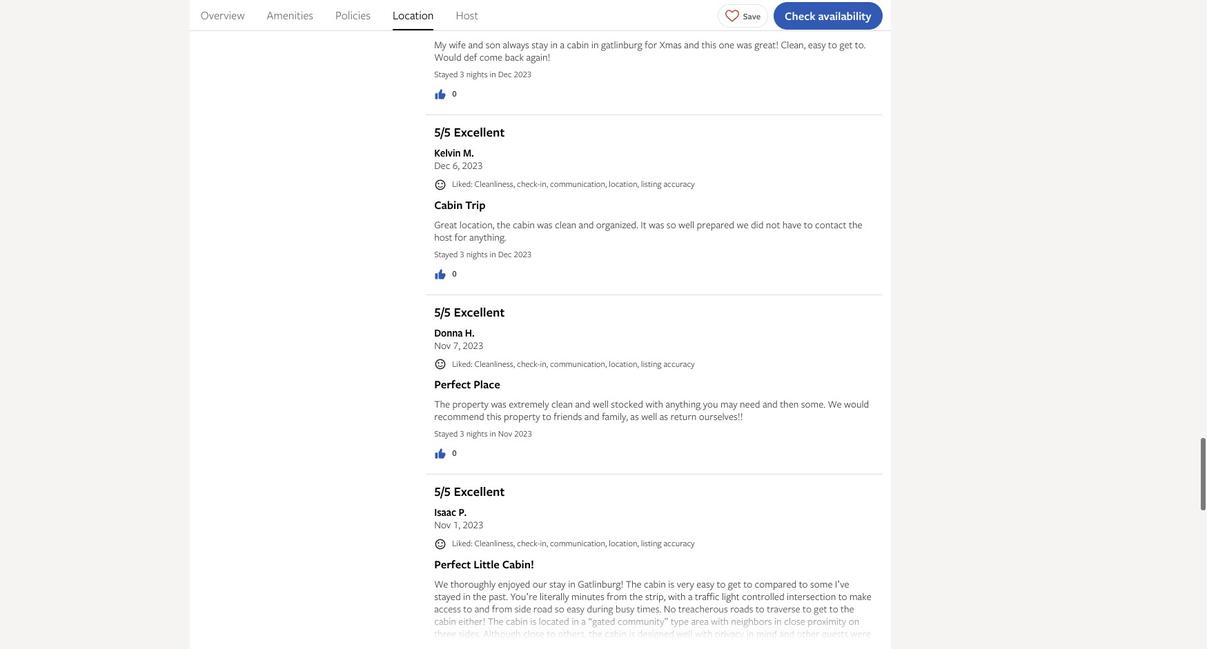 Task type: locate. For each thing, give the bounding box(es) containing it.
clean right extremely
[[551, 398, 573, 411]]

3 0 from the top
[[452, 447, 457, 459]]

communication, for cabin trip
[[550, 178, 607, 190]]

2 perfect from the top
[[434, 557, 471, 572]]

we up access at left
[[434, 578, 448, 591]]

then
[[780, 398, 799, 411]]

1 horizontal spatial close
[[784, 615, 805, 628]]

0 vertical spatial liked:
[[452, 178, 472, 190]]

3 listing from the top
[[641, 538, 662, 550]]

this inside the perfect place the property was extremely clean and well stocked with anything you may need and then some. we would recommend this property to friends and family, as well as return ourselves!!
[[487, 410, 502, 423]]

2 vertical spatial 0 button
[[434, 447, 457, 461]]

2 horizontal spatial the
[[626, 578, 642, 591]]

1 nights from the top
[[466, 69, 488, 80]]

0 vertical spatial medium image
[[434, 268, 447, 281]]

1 medium image from the top
[[434, 268, 447, 281]]

1 vertical spatial liked: cleanliness, check-in, communication, location, listing accuracy
[[452, 358, 695, 370]]

0 vertical spatial nights
[[466, 69, 488, 80]]

2 vertical spatial liked: cleanliness, check-in, communication, location, listing accuracy
[[452, 538, 695, 550]]

cleanliness, up place
[[474, 358, 515, 370]]

0 vertical spatial the
[[434, 398, 450, 411]]

nights for place
[[466, 428, 488, 440]]

get up "roads"
[[728, 578, 741, 591]]

have left any on the bottom right of page
[[587, 640, 606, 649]]

1 perfect from the top
[[434, 377, 471, 392]]

2 horizontal spatial easy
[[808, 38, 826, 51]]

traverse
[[767, 602, 800, 616]]

0 vertical spatial liked: cleanliness, check-in, communication, location, listing accuracy
[[452, 178, 695, 190]]

i've
[[835, 578, 849, 591]]

0 vertical spatial a
[[560, 38, 565, 51]]

1 vertical spatial we
[[547, 640, 559, 649]]

0 horizontal spatial have
[[587, 640, 606, 649]]

2 5/5 from the top
[[434, 304, 451, 321]]

in down place
[[490, 428, 496, 440]]

other
[[797, 627, 819, 640]]

well left return
[[641, 410, 657, 423]]

cabin right again!
[[567, 38, 589, 51]]

0 horizontal spatial the
[[434, 398, 450, 411]]

2 vertical spatial we
[[682, 640, 696, 649]]

2 vertical spatial liked:
[[452, 538, 472, 550]]

1 vertical spatial liked:
[[452, 358, 472, 370]]

this inside xmas '23 my wife and son always stay in a cabin in gatlinburg for xmas and this one was great! clean, easy to get to. would def come back again!
[[702, 38, 716, 51]]

0 horizontal spatial we
[[434, 578, 448, 591]]

clean,
[[781, 38, 806, 51]]

1 vertical spatial nights
[[466, 248, 488, 260]]

1 vertical spatial excellent
[[454, 304, 505, 321]]

was down place
[[491, 398, 506, 411]]

as left return
[[660, 410, 668, 423]]

0 vertical spatial we
[[737, 218, 748, 231]]

nov left 1,
[[434, 519, 451, 532]]

1 as from the left
[[630, 410, 639, 423]]

dec left 6,
[[434, 159, 450, 172]]

3 check- from the top
[[517, 538, 540, 550]]

cleanliness, up trip
[[474, 178, 515, 190]]

was right it
[[649, 218, 664, 231]]

privacy
[[715, 627, 744, 640]]

0 vertical spatial small image
[[434, 179, 447, 191]]

you're
[[510, 590, 537, 603]]

cleanliness,
[[474, 178, 515, 190], [474, 358, 515, 370], [474, 538, 515, 550]]

0 vertical spatial so
[[667, 218, 676, 231]]

2 check- from the top
[[517, 358, 540, 370]]

0 vertical spatial perfect
[[434, 377, 471, 392]]

get left 'to.'
[[839, 38, 853, 51]]

2 vertical spatial excellent
[[454, 483, 505, 501]]

stay inside xmas '23 my wife and son always stay in a cabin in gatlinburg for xmas and this one was great! clean, easy to get to. would def come back again!
[[532, 38, 548, 51]]

0 vertical spatial check-
[[517, 178, 540, 190]]

was right anything.
[[537, 218, 553, 231]]

2 small image from the top
[[434, 538, 447, 551]]

1 horizontal spatial we
[[737, 218, 748, 231]]

0 horizontal spatial so
[[555, 602, 564, 616]]

2 3 from the top
[[460, 248, 464, 260]]

check availability button
[[774, 2, 882, 29]]

for right the gatlinburg at the top
[[645, 38, 657, 51]]

1 vertical spatial communication,
[[550, 358, 607, 370]]

listing for perfect place
[[641, 358, 662, 370]]

we left didn't
[[547, 640, 559, 649]]

the
[[497, 218, 510, 231], [849, 218, 862, 231], [473, 590, 486, 603], [629, 590, 643, 603], [841, 602, 854, 616], [589, 627, 602, 640], [723, 640, 736, 649], [786, 640, 799, 649]]

0 for cabin
[[452, 268, 457, 279]]

perfect inside perfect little cabin! we thoroughly enjoyed our stay in gatlinburg! the cabin is very easy to get to compared to some i've stayed in the past. you're literally minutes from the strip, with a traffic light controlled intersection to make access to and from side road so easy during busy times. no treacherous roads to traverse to get to the cabin either! the cabin is located in a "gated community" type area with neighbors in close proximity on three sides. although close to others, the cabin is designed well with privacy in mind and other guests were courteous and friendly and we didn't have any disturbances. we loved the features of the cabin incl
[[434, 557, 471, 572]]

excellent inside 5/5 excellent donna h. nov 7, 2023
[[454, 304, 505, 321]]

xmas up my
[[434, 17, 462, 33]]

0 vertical spatial listing
[[641, 178, 662, 190]]

3 down cabin
[[460, 248, 464, 260]]

2 horizontal spatial a
[[688, 590, 693, 603]]

the
[[434, 398, 450, 411], [626, 578, 642, 591], [488, 615, 504, 628]]

3 3 from the top
[[460, 428, 464, 440]]

nov for 5/5 excellent isaac p. nov 1, 2023
[[434, 519, 451, 532]]

0 horizontal spatial from
[[492, 602, 512, 616]]

excellent inside 5/5 excellent kelvin m. dec 6, 2023
[[454, 124, 505, 141]]

check-
[[517, 178, 540, 190], [517, 358, 540, 370], [517, 538, 540, 550]]

1 excellent from the top
[[454, 124, 505, 141]]

2 0 from the top
[[452, 268, 457, 279]]

liked: cleanliness, check-in, communication, location, listing accuracy up friends
[[452, 358, 695, 370]]

cabin
[[567, 38, 589, 51], [513, 218, 535, 231], [644, 578, 666, 591], [434, 615, 456, 628], [506, 615, 528, 628], [605, 627, 627, 640], [802, 640, 823, 649]]

a
[[560, 38, 565, 51], [688, 590, 693, 603], [581, 615, 586, 628]]

0 vertical spatial this
[[702, 38, 716, 51]]

3 accuracy from the top
[[664, 538, 695, 550]]

get
[[839, 38, 853, 51], [728, 578, 741, 591], [814, 602, 827, 616]]

0 horizontal spatial get
[[728, 578, 741, 591]]

amenities link
[[267, 0, 313, 30]]

in down come
[[490, 69, 496, 80]]

liked: down 6,
[[452, 178, 472, 190]]

m.
[[463, 147, 474, 160]]

2 vertical spatial check-
[[517, 538, 540, 550]]

3 liked: cleanliness, check-in, communication, location, listing accuracy from the top
[[452, 538, 695, 550]]

perfect for perfect place
[[434, 377, 471, 392]]

either!
[[458, 615, 485, 628]]

medium image
[[434, 89, 447, 101]]

ourselves!!
[[699, 410, 743, 423]]

mind
[[756, 627, 777, 640]]

3 cleanliness, from the top
[[474, 538, 515, 550]]

a left "gated
[[581, 615, 586, 628]]

3 down 'def'
[[460, 69, 464, 80]]

small image
[[434, 179, 447, 191], [434, 538, 447, 551]]

0 vertical spatial nov
[[434, 339, 451, 352]]

3 stayed from the top
[[434, 428, 458, 440]]

compared
[[755, 578, 797, 591]]

clean inside cabin trip great location, the cabin was clean and organized. it was so well prepared we did not have to contact the host for anything.
[[555, 218, 576, 231]]

2 stayed from the top
[[434, 248, 458, 260]]

nov left 7,
[[434, 339, 451, 352]]

0 horizontal spatial stay
[[532, 38, 548, 51]]

1 vertical spatial perfect
[[434, 557, 471, 572]]

1 accuracy from the top
[[664, 178, 695, 190]]

1 horizontal spatial property
[[504, 410, 540, 423]]

communication, for perfect little cabin!
[[550, 538, 607, 550]]

excellent up p.
[[454, 483, 505, 501]]

1 stayed from the top
[[434, 69, 458, 80]]

neighbors
[[731, 615, 772, 628]]

check availability
[[785, 8, 871, 23]]

we inside the perfect place the property was extremely clean and well stocked with anything you may need and then some. we would recommend this property to friends and family, as well as return ourselves!!
[[828, 398, 842, 411]]

stayed down host
[[434, 248, 458, 260]]

7,
[[453, 339, 460, 352]]

stayed down recommend
[[434, 428, 458, 440]]

nights down 'def'
[[466, 69, 488, 80]]

2023 inside 5/5 excellent isaac p. nov 1, 2023
[[463, 519, 483, 532]]

was right one
[[737, 38, 752, 51]]

1 check- from the top
[[517, 178, 540, 190]]

5/5 for perfect
[[434, 304, 451, 321]]

2 horizontal spatial we
[[828, 398, 842, 411]]

strip,
[[645, 590, 666, 603]]

stay right our
[[549, 578, 566, 591]]

excellent for place
[[454, 304, 505, 321]]

1 horizontal spatial a
[[581, 615, 586, 628]]

1 vertical spatial listing
[[641, 358, 662, 370]]

2 vertical spatial 3
[[460, 428, 464, 440]]

located
[[539, 615, 569, 628]]

2 horizontal spatial is
[[668, 578, 674, 591]]

with right the area in the bottom of the page
[[711, 615, 729, 628]]

location, down trip
[[460, 218, 495, 231]]

0 vertical spatial 0 button
[[434, 88, 457, 101]]

3
[[460, 69, 464, 80], [460, 248, 464, 260], [460, 428, 464, 440]]

2 vertical spatial dec
[[498, 248, 512, 260]]

1 communication, from the top
[[550, 178, 607, 190]]

1 horizontal spatial from
[[607, 590, 627, 603]]

we
[[828, 398, 842, 411], [434, 578, 448, 591], [682, 640, 696, 649]]

was inside xmas '23 my wife and son always stay in a cabin in gatlinburg for xmas and this one was great! clean, easy to get to. would def come back again!
[[737, 38, 752, 51]]

to.
[[855, 38, 866, 51]]

5/5 up 'donna'
[[434, 304, 451, 321]]

1 listing from the top
[[641, 178, 662, 190]]

communication, up "gatlinburg!"
[[550, 538, 607, 550]]

times.
[[637, 602, 661, 616]]

1 vertical spatial this
[[487, 410, 502, 423]]

1 liked: cleanliness, check-in, communication, location, listing accuracy from the top
[[452, 178, 695, 190]]

2023 inside 5/5 excellent kelvin m. dec 6, 2023
[[462, 159, 483, 172]]

property up 'stayed 3 nights in nov 2023'
[[504, 410, 540, 423]]

2 nights from the top
[[466, 248, 488, 260]]

dec for medium icon related to cabin trip
[[498, 248, 512, 260]]

0 vertical spatial dec
[[498, 69, 512, 80]]

features
[[739, 640, 772, 649]]

2 0 button from the top
[[434, 268, 457, 281]]

0 vertical spatial for
[[645, 38, 657, 51]]

2 vertical spatial 5/5
[[434, 483, 451, 501]]

1 vertical spatial for
[[455, 230, 467, 244]]

1 vertical spatial small image
[[434, 538, 447, 551]]

0 horizontal spatial xmas
[[434, 17, 462, 33]]

did
[[751, 218, 764, 231]]

xmas '23 my wife and son always stay in a cabin in gatlinburg for xmas and this one was great! clean, easy to get to. would def come back again!
[[434, 17, 866, 64]]

1 vertical spatial accuracy
[[664, 358, 695, 370]]

2 stayed 3 nights in dec 2023 from the top
[[434, 248, 532, 260]]

accuracy up very
[[664, 538, 695, 550]]

1 horizontal spatial stay
[[549, 578, 566, 591]]

traffic
[[695, 590, 720, 603]]

donna
[[434, 326, 463, 339]]

3 communication, from the top
[[550, 538, 607, 550]]

1 liked: from the top
[[452, 178, 472, 190]]

1 horizontal spatial for
[[645, 38, 657, 51]]

the left strip,
[[626, 578, 642, 591]]

a left traffic
[[688, 590, 693, 603]]

0 vertical spatial excellent
[[454, 124, 505, 141]]

have right not
[[782, 218, 801, 231]]

easy
[[808, 38, 826, 51], [697, 578, 714, 591], [567, 602, 584, 616]]

property down place
[[452, 398, 489, 411]]

small image for cabin trip
[[434, 179, 447, 191]]

1 in, from the top
[[540, 178, 548, 190]]

is left located
[[530, 615, 536, 628]]

we left loved
[[682, 640, 696, 649]]

minutes
[[571, 590, 604, 603]]

5/5 inside 5/5 excellent donna h. nov 7, 2023
[[434, 304, 451, 321]]

the left past.
[[473, 590, 486, 603]]

3 nights from the top
[[466, 428, 488, 440]]

cabin down stayed on the left bottom of page
[[434, 615, 456, 628]]

1 cleanliness, from the top
[[474, 178, 515, 190]]

the right great
[[497, 218, 510, 231]]

stay for xmas '23
[[532, 38, 548, 51]]

1 vertical spatial a
[[688, 590, 693, 603]]

perfect inside the perfect place the property was extremely clean and well stocked with anything you may need and then some. we would recommend this property to friends and family, as well as return ourselves!!
[[434, 377, 471, 392]]

0 vertical spatial 3
[[460, 69, 464, 80]]

stay inside perfect little cabin! we thoroughly enjoyed our stay in gatlinburg! the cabin is very easy to get to compared to some i've stayed in the past. you're literally minutes from the strip, with a traffic light controlled intersection to make access to and from side road so easy during busy times. no treacherous roads to traverse to get to the cabin either! the cabin is located in a "gated community" type area with neighbors in close proximity on three sides. although close to others, the cabin is designed well with privacy in mind and other guests were courteous and friendly and we didn't have any disturbances. we loved the features of the cabin incl
[[549, 578, 566, 591]]

listing up strip,
[[641, 538, 662, 550]]

accuracy for perfect place
[[664, 358, 695, 370]]

liked: for little
[[452, 538, 472, 550]]

perfect down small image
[[434, 377, 471, 392]]

liked: cleanliness, check-in, communication, location, listing accuracy
[[452, 178, 695, 190], [452, 358, 695, 370], [452, 538, 695, 550]]

to right traverse
[[803, 602, 812, 616]]

3 0 button from the top
[[434, 447, 457, 461]]

well left loved
[[677, 627, 693, 640]]

location, up "gatlinburg!"
[[609, 538, 639, 550]]

clean left organized.
[[555, 218, 576, 231]]

location, inside cabin trip great location, the cabin was clean and organized. it was so well prepared we did not have to contact the host for anything.
[[460, 218, 495, 231]]

we
[[737, 218, 748, 231], [547, 640, 559, 649]]

clean
[[555, 218, 576, 231], [551, 398, 573, 411]]

small image down the isaac
[[434, 538, 447, 551]]

3 excellent from the top
[[454, 483, 505, 501]]

this
[[702, 38, 716, 51], [487, 410, 502, 423]]

nov inside 5/5 excellent donna h. nov 7, 2023
[[434, 339, 451, 352]]

'23
[[464, 17, 479, 33]]

0 horizontal spatial for
[[455, 230, 467, 244]]

make
[[850, 590, 871, 603]]

controlled
[[742, 590, 784, 603]]

0 vertical spatial stay
[[532, 38, 548, 51]]

1 small image from the top
[[434, 179, 447, 191]]

1 vertical spatial so
[[555, 602, 564, 616]]

medium image
[[434, 268, 447, 281], [434, 448, 447, 461]]

1 vertical spatial clean
[[551, 398, 573, 411]]

well left prepared
[[678, 218, 694, 231]]

5/5 excellent kelvin m. dec 6, 2023
[[434, 124, 505, 172]]

stay
[[532, 38, 548, 51], [549, 578, 566, 591]]

3 for perfect
[[460, 428, 464, 440]]

stayed
[[434, 590, 461, 603]]

medium image down host
[[434, 268, 447, 281]]

0 horizontal spatial a
[[560, 38, 565, 51]]

2 vertical spatial accuracy
[[664, 538, 695, 550]]

1 vertical spatial dec
[[434, 159, 450, 172]]

1 vertical spatial 0 button
[[434, 268, 457, 281]]

so right the road
[[555, 602, 564, 616]]

1 vertical spatial stayed 3 nights in dec 2023
[[434, 248, 532, 260]]

0 vertical spatial 0
[[452, 88, 457, 100]]

stay right always
[[532, 38, 548, 51]]

so right it
[[667, 218, 676, 231]]

cabin up times.
[[644, 578, 666, 591]]

check- for perfect little cabin!
[[517, 538, 540, 550]]

check
[[785, 8, 815, 23]]

in down anything.
[[490, 248, 496, 260]]

nights down recommend
[[466, 428, 488, 440]]

2 vertical spatial get
[[814, 602, 827, 616]]

3 liked: from the top
[[452, 538, 472, 550]]

were
[[851, 627, 871, 640]]

5/5 for cabin
[[434, 124, 451, 141]]

back
[[505, 51, 524, 64]]

cabin trip great location, the cabin was clean and organized. it was so well prepared we did not have to contact the host for anything.
[[434, 197, 862, 244]]

1 vertical spatial in,
[[540, 358, 548, 370]]

to left friends
[[542, 410, 551, 423]]

2 liked: cleanliness, check-in, communication, location, listing accuracy from the top
[[452, 358, 695, 370]]

2 vertical spatial listing
[[641, 538, 662, 550]]

2 liked: from the top
[[452, 358, 472, 370]]

2 vertical spatial the
[[488, 615, 504, 628]]

2 as from the left
[[660, 410, 668, 423]]

the inside the perfect place the property was extremely clean and well stocked with anything you may need and then some. we would recommend this property to friends and family, as well as return ourselves!!
[[434, 398, 450, 411]]

5/5
[[434, 124, 451, 141], [434, 304, 451, 321], [434, 483, 451, 501]]

in
[[550, 38, 558, 51], [591, 38, 599, 51], [490, 69, 496, 80], [490, 248, 496, 260], [490, 428, 496, 440], [568, 578, 575, 591], [463, 590, 470, 603], [572, 615, 579, 628], [774, 615, 782, 628], [746, 627, 754, 640]]

close down the road
[[523, 627, 544, 640]]

1 vertical spatial stayed
[[434, 248, 458, 260]]

from right 'minutes'
[[607, 590, 627, 603]]

a inside xmas '23 my wife and son always stay in a cabin in gatlinburg for xmas and this one was great! clean, easy to get to. would def come back again!
[[560, 38, 565, 51]]

2 cleanliness, from the top
[[474, 358, 515, 370]]

excellent up m.
[[454, 124, 505, 141]]

in left "gatlinburg!"
[[568, 578, 575, 591]]

location, for perfect little cabin!
[[609, 538, 639, 550]]

one
[[719, 38, 734, 51]]

the right either!
[[488, 615, 504, 628]]

list
[[189, 0, 891, 30]]

1 5/5 from the top
[[434, 124, 451, 141]]

easy inside xmas '23 my wife and son always stay in a cabin in gatlinburg for xmas and this one was great! clean, easy to get to. would def come back again!
[[808, 38, 826, 51]]

accuracy up cabin trip great location, the cabin was clean and organized. it was so well prepared we did not have to contact the host for anything. on the top
[[664, 178, 695, 190]]

nights for trip
[[466, 248, 488, 260]]

extremely
[[509, 398, 549, 411]]

0 right medium image in the left of the page
[[452, 88, 457, 100]]

liked: cleanliness, check-in, communication, location, listing accuracy for perfect place
[[452, 358, 695, 370]]

0 horizontal spatial easy
[[567, 602, 584, 616]]

excellent up h. at the bottom of the page
[[454, 304, 505, 321]]

liked: cleanliness, check-in, communication, location, listing accuracy up "gatlinburg!"
[[452, 538, 695, 550]]

stayed for cabin trip
[[434, 248, 458, 260]]

close down intersection
[[784, 615, 805, 628]]

have inside perfect little cabin! we thoroughly enjoyed our stay in gatlinburg! the cabin is very easy to get to compared to some i've stayed in the past. you're literally minutes from the strip, with a traffic light controlled intersection to make access to and from side road so easy during busy times. no treacherous roads to traverse to get to the cabin either! the cabin is located in a "gated community" type area with neighbors in close proximity on three sides. although close to others, the cabin is designed well with privacy in mind and other guests were courteous and friendly and we didn't have any disturbances. we loved the features of the cabin incl
[[587, 640, 606, 649]]

cabin right anything.
[[513, 218, 535, 231]]

2 horizontal spatial get
[[839, 38, 853, 51]]

accuracy up anything
[[664, 358, 695, 370]]

1 stayed 3 nights in dec 2023 from the top
[[434, 69, 532, 80]]

0 horizontal spatial this
[[487, 410, 502, 423]]

3 in, from the top
[[540, 538, 548, 550]]

with right strip,
[[668, 590, 686, 603]]

1 vertical spatial check-
[[517, 358, 540, 370]]

medium image for perfect place
[[434, 448, 447, 461]]

2 listing from the top
[[641, 358, 662, 370]]

communication, up organized.
[[550, 178, 607, 190]]

0
[[452, 88, 457, 100], [452, 268, 457, 279], [452, 447, 457, 459]]

so inside perfect little cabin! we thoroughly enjoyed our stay in gatlinburg! the cabin is very easy to get to compared to some i've stayed in the past. you're literally minutes from the strip, with a traffic light controlled intersection to make access to and from side road so easy during busy times. no treacherous roads to traverse to get to the cabin either! the cabin is located in a "gated community" type area with neighbors in close proximity on three sides. although close to others, the cabin is designed well with privacy in mind and other guests were courteous and friendly and we didn't have any disturbances. we loved the features of the cabin incl
[[555, 602, 564, 616]]

0 button down recommend
[[434, 447, 457, 461]]

2 in, from the top
[[540, 358, 548, 370]]

so
[[667, 218, 676, 231], [555, 602, 564, 616]]

nights
[[466, 69, 488, 80], [466, 248, 488, 260], [466, 428, 488, 440]]

liked: down 1,
[[452, 538, 472, 550]]

5/5 inside 5/5 excellent kelvin m. dec 6, 2023
[[434, 124, 451, 141]]

easy right very
[[697, 578, 714, 591]]

not
[[766, 218, 780, 231]]

dec for medium image in the left of the page
[[498, 69, 512, 80]]

1 3 from the top
[[460, 69, 464, 80]]

get down some on the bottom right
[[814, 602, 827, 616]]

some
[[810, 578, 833, 591]]

0 vertical spatial have
[[782, 218, 801, 231]]

liked:
[[452, 178, 472, 190], [452, 358, 472, 370], [452, 538, 472, 550]]

excellent for trip
[[454, 124, 505, 141]]

1 horizontal spatial easy
[[697, 578, 714, 591]]

2023 inside 5/5 excellent donna h. nov 7, 2023
[[463, 339, 483, 352]]

nov inside 5/5 excellent isaac p. nov 1, 2023
[[434, 519, 451, 532]]

0 horizontal spatial we
[[547, 640, 559, 649]]

from left side
[[492, 602, 512, 616]]

2 communication, from the top
[[550, 358, 607, 370]]

community"
[[618, 615, 668, 628]]

2 vertical spatial nov
[[434, 519, 451, 532]]

1 vertical spatial medium image
[[434, 448, 447, 461]]

from
[[607, 590, 627, 603], [492, 602, 512, 616]]

well inside perfect little cabin! we thoroughly enjoyed our stay in gatlinburg! the cabin is very easy to get to compared to some i've stayed in the past. you're literally minutes from the strip, with a traffic light controlled intersection to make access to and from side road so easy during busy times. no treacherous roads to traverse to get to the cabin either! the cabin is located in a "gated community" type area with neighbors in close proximity on three sides. although close to others, the cabin is designed well with privacy in mind and other guests were courteous and friendly and we didn't have any disturbances. we loved the features of the cabin incl
[[677, 627, 693, 640]]

the left any on the bottom right of page
[[589, 627, 602, 640]]

stayed 3 nights in dec 2023 down come
[[434, 69, 532, 80]]

1 horizontal spatial xmas
[[659, 38, 682, 51]]

side
[[515, 602, 531, 616]]

3 5/5 from the top
[[434, 483, 451, 501]]

my
[[434, 38, 446, 51]]

location, for cabin trip
[[609, 178, 639, 190]]

0 down host
[[452, 268, 457, 279]]

is right any on the bottom right of page
[[629, 627, 635, 640]]

1 vertical spatial get
[[728, 578, 741, 591]]

xmas
[[434, 17, 462, 33], [659, 38, 682, 51]]

liked: down 7,
[[452, 358, 472, 370]]

1 horizontal spatial have
[[782, 218, 801, 231]]

perfect place the property was extremely clean and well stocked with anything you may need and then some. we would recommend this property to friends and family, as well as return ourselves!!
[[434, 377, 869, 423]]

listing for cabin trip
[[641, 178, 662, 190]]

1 vertical spatial stay
[[549, 578, 566, 591]]

we right 'some.'
[[828, 398, 842, 411]]

0 vertical spatial communication,
[[550, 178, 607, 190]]

2 medium image from the top
[[434, 448, 447, 461]]

2 vertical spatial in,
[[540, 538, 548, 550]]

a right again!
[[560, 38, 565, 51]]

0 button
[[434, 88, 457, 101], [434, 268, 457, 281], [434, 447, 457, 461]]

medium image down recommend
[[434, 448, 447, 461]]

2 accuracy from the top
[[664, 358, 695, 370]]

1 vertical spatial easy
[[697, 578, 714, 591]]

2 vertical spatial 0
[[452, 447, 457, 459]]

1 horizontal spatial we
[[682, 640, 696, 649]]

location, up stocked
[[609, 358, 639, 370]]

during
[[587, 602, 613, 616]]

easy right clean,
[[808, 38, 826, 51]]

2 excellent from the top
[[454, 304, 505, 321]]

is
[[668, 578, 674, 591], [530, 615, 536, 628], [629, 627, 635, 640]]



Task type: vqa. For each thing, say whether or not it's contained in the screenshot.
the 'Google' icon
no



Task type: describe. For each thing, give the bounding box(es) containing it.
our
[[533, 578, 547, 591]]

overview
[[200, 8, 245, 23]]

cabin inside xmas '23 my wife and son always stay in a cabin in gatlinburg for xmas and this one was great! clean, easy to get to. would def come back again!
[[567, 38, 589, 51]]

small image for perfect little cabin!
[[434, 538, 447, 551]]

to inside the perfect place the property was extremely clean and well stocked with anything you may need and then some. we would recommend this property to friends and family, as well as return ourselves!!
[[542, 410, 551, 423]]

1 0 button from the top
[[434, 88, 457, 101]]

cabin!
[[502, 557, 534, 572]]

contact
[[815, 218, 846, 231]]

in, for perfect place
[[540, 358, 548, 370]]

in right stayed on the left bottom of page
[[463, 590, 470, 603]]

treacherous
[[678, 602, 728, 616]]

courteous
[[434, 640, 476, 649]]

stayed 3 nights in dec 2023 for medium icon related to cabin trip
[[434, 248, 532, 260]]

list containing overview
[[189, 0, 891, 30]]

area
[[691, 615, 709, 628]]

we inside cabin trip great location, the cabin was clean and organized. it was so well prepared we did not have to contact the host for anything.
[[737, 218, 748, 231]]

to left on
[[829, 602, 838, 616]]

cabin down busy
[[605, 627, 627, 640]]

need
[[740, 398, 760, 411]]

always
[[503, 38, 529, 51]]

great
[[434, 218, 457, 231]]

for inside cabin trip great location, the cabin was clean and organized. it was so well prepared we did not have to contact the host for anything.
[[455, 230, 467, 244]]

literally
[[540, 590, 569, 603]]

although
[[483, 627, 521, 640]]

it
[[641, 218, 646, 231]]

to up treacherous
[[717, 578, 726, 591]]

little
[[474, 557, 500, 572]]

in left mind
[[746, 627, 754, 640]]

to right "roads"
[[756, 602, 765, 616]]

liked: for place
[[452, 358, 472, 370]]

host
[[456, 8, 478, 23]]

1 horizontal spatial get
[[814, 602, 827, 616]]

thoroughly
[[450, 578, 496, 591]]

nov for 5/5 excellent donna h. nov 7, 2023
[[434, 339, 451, 352]]

cleanliness, for place
[[474, 358, 515, 370]]

would
[[844, 398, 869, 411]]

0 vertical spatial xmas
[[434, 17, 462, 33]]

0 button for perfect
[[434, 447, 457, 461]]

liked: for trip
[[452, 178, 472, 190]]

return
[[671, 410, 697, 423]]

in right located
[[572, 615, 579, 628]]

any
[[609, 640, 623, 649]]

we inside perfect little cabin! we thoroughly enjoyed our stay in gatlinburg! the cabin is very easy to get to compared to some i've stayed in the past. you're literally minutes from the strip, with a traffic light controlled intersection to make access to and from side road so easy during busy times. no treacherous roads to traverse to get to the cabin either! the cabin is located in a "gated community" type area with neighbors in close proximity on three sides. although close to others, the cabin is designed well with privacy in mind and other guests were courteous and friendly and we didn't have any disturbances. we loved the features of the cabin incl
[[547, 640, 559, 649]]

small image
[[434, 358, 447, 371]]

liked: cleanliness, check-in, communication, location, listing accuracy for cabin trip
[[452, 178, 695, 190]]

may
[[720, 398, 737, 411]]

family,
[[602, 410, 628, 423]]

6,
[[453, 159, 460, 172]]

son
[[486, 38, 500, 51]]

so inside cabin trip great location, the cabin was clean and organized. it was so well prepared we did not have to contact the host for anything.
[[667, 218, 676, 231]]

of
[[775, 640, 783, 649]]

check- for perfect place
[[517, 358, 540, 370]]

with inside the perfect place the property was extremely clean and well stocked with anything you may need and then some. we would recommend this property to friends and family, as well as return ourselves!!
[[646, 398, 663, 411]]

was inside the perfect place the property was extremely clean and well stocked with anything you may need and then some. we would recommend this property to friends and family, as well as return ourselves!!
[[491, 398, 506, 411]]

past.
[[489, 590, 508, 603]]

in up "of"
[[774, 615, 782, 628]]

0 horizontal spatial property
[[452, 398, 489, 411]]

enjoyed
[[498, 578, 530, 591]]

anything.
[[469, 230, 506, 244]]

loved
[[698, 640, 720, 649]]

accuracy for perfect little cabin!
[[664, 538, 695, 550]]

0 button for cabin
[[434, 268, 457, 281]]

save
[[743, 10, 761, 22]]

gatlinburg
[[601, 38, 642, 51]]

h.
[[465, 326, 475, 339]]

to left others,
[[547, 627, 556, 640]]

amenities
[[267, 8, 313, 23]]

1 horizontal spatial is
[[629, 627, 635, 640]]

1 0 from the top
[[452, 88, 457, 100]]

get inside xmas '23 my wife and son always stay in a cabin in gatlinburg for xmas and this one was great! clean, easy to get to. would def come back again!
[[839, 38, 853, 51]]

0 horizontal spatial is
[[530, 615, 536, 628]]

stayed for perfect place
[[434, 428, 458, 440]]

isaac
[[434, 506, 456, 519]]

great!
[[754, 38, 779, 51]]

come
[[479, 51, 502, 64]]

accuracy for cabin trip
[[664, 178, 695, 190]]

medium image for cabin trip
[[434, 268, 447, 281]]

in, for cabin trip
[[540, 178, 548, 190]]

location
[[393, 8, 434, 23]]

cabin up 'friendly' at the left
[[506, 615, 528, 628]]

guests
[[822, 627, 848, 640]]

cabin inside cabin trip great location, the cabin was clean and organized. it was so well prepared we did not have to contact the host for anything.
[[513, 218, 535, 231]]

def
[[464, 51, 477, 64]]

light
[[722, 590, 740, 603]]

the right "of"
[[786, 640, 799, 649]]

access
[[434, 602, 461, 616]]

would
[[434, 51, 461, 64]]

well inside cabin trip great location, the cabin was clean and organized. it was so well prepared we did not have to contact the host for anything.
[[678, 218, 694, 231]]

policies
[[335, 8, 371, 23]]

the down i've
[[841, 602, 854, 616]]

others,
[[558, 627, 587, 640]]

and inside cabin trip great location, the cabin was clean and organized. it was so well prepared we did not have to contact the host for anything.
[[579, 218, 594, 231]]

sides.
[[459, 627, 481, 640]]

location, for perfect place
[[609, 358, 639, 370]]

to inside cabin trip great location, the cabin was clean and organized. it was so well prepared we did not have to contact the host for anything.
[[804, 218, 813, 231]]

type
[[671, 615, 689, 628]]

some.
[[801, 398, 825, 411]]

cleanliness, for little
[[474, 538, 515, 550]]

liked: cleanliness, check-in, communication, location, listing accuracy for perfect little cabin!
[[452, 538, 695, 550]]

to left make
[[838, 590, 847, 603]]

road
[[533, 602, 552, 616]]

prepared
[[697, 218, 734, 231]]

perfect little cabin! we thoroughly enjoyed our stay in gatlinburg! the cabin is very easy to get to compared to some i've stayed in the past. you're literally minutes from the strip, with a traffic light controlled intersection to make access to and from side road so easy during busy times. no treacherous roads to traverse to get to the cabin either! the cabin is located in a "gated community" type area with neighbors in close proximity on three sides. although close to others, the cabin is designed well with privacy in mind and other guests were courteous and friendly and we didn't have any disturbances. we loved the features of the cabin incl
[[434, 557, 872, 649]]

0 for perfect
[[452, 447, 457, 459]]

check- for cabin trip
[[517, 178, 540, 190]]

5/5 inside 5/5 excellent isaac p. nov 1, 2023
[[434, 483, 451, 501]]

well left stocked
[[593, 398, 609, 411]]

anything
[[666, 398, 701, 411]]

policies link
[[335, 0, 371, 30]]

didn't
[[561, 640, 585, 649]]

"gated
[[588, 615, 615, 628]]

have inside cabin trip great location, the cabin was clean and organized. it was so well prepared we did not have to contact the host for anything.
[[782, 218, 801, 231]]

in left the gatlinburg at the top
[[591, 38, 599, 51]]

trip
[[465, 197, 486, 212]]

roads
[[730, 602, 753, 616]]

friends
[[554, 410, 582, 423]]

for inside xmas '23 my wife and son always stay in a cabin in gatlinburg for xmas and this one was great! clean, easy to get to. would def come back again!
[[645, 38, 657, 51]]

location link
[[393, 0, 434, 30]]

stayed 3 nights in dec 2023 for medium image in the left of the page
[[434, 69, 532, 80]]

disturbances.
[[625, 640, 680, 649]]

communication, for perfect place
[[550, 358, 607, 370]]

1 vertical spatial xmas
[[659, 38, 682, 51]]

clean inside the perfect place the property was extremely clean and well stocked with anything you may need and then some. we would recommend this property to friends and family, as well as return ourselves!!
[[551, 398, 573, 411]]

stay for perfect little cabin!
[[549, 578, 566, 591]]

very
[[677, 578, 694, 591]]

stayed 3 nights in nov 2023
[[434, 428, 532, 440]]

overview link
[[200, 0, 245, 30]]

perfect for perfect little cabin!
[[434, 557, 471, 572]]

cabin
[[434, 197, 463, 212]]

proximity
[[808, 615, 846, 628]]

the left strip,
[[629, 590, 643, 603]]

cleanliness, for trip
[[474, 178, 515, 190]]

availability
[[818, 8, 871, 23]]

dec inside 5/5 excellent kelvin m. dec 6, 2023
[[434, 159, 450, 172]]

stocked
[[611, 398, 643, 411]]

0 horizontal spatial close
[[523, 627, 544, 640]]

on
[[849, 615, 859, 628]]

cabin down proximity
[[802, 640, 823, 649]]

1,
[[453, 519, 460, 532]]

1 vertical spatial the
[[626, 578, 642, 591]]

to right access at left
[[463, 602, 472, 616]]

friendly
[[496, 640, 527, 649]]

p.
[[458, 506, 467, 519]]

you
[[703, 398, 718, 411]]

5/5 excellent donna h. nov 7, 2023
[[434, 304, 505, 352]]

nov for stayed 3 nights in nov 2023
[[498, 428, 512, 440]]

excellent inside 5/5 excellent isaac p. nov 1, 2023
[[454, 483, 505, 501]]

host link
[[456, 0, 478, 30]]

to right light
[[743, 578, 752, 591]]

gatlinburg!
[[578, 578, 623, 591]]

designed
[[638, 627, 674, 640]]

1 horizontal spatial the
[[488, 615, 504, 628]]

with down treacherous
[[695, 627, 713, 640]]

the right contact
[[849, 218, 862, 231]]

recommend
[[434, 410, 484, 423]]

5/5 excellent isaac p. nov 1, 2023
[[434, 483, 505, 532]]

to left some on the bottom right
[[799, 578, 808, 591]]

2 vertical spatial easy
[[567, 602, 584, 616]]

host
[[434, 230, 452, 244]]

listing for perfect little cabin!
[[641, 538, 662, 550]]

the right loved
[[723, 640, 736, 649]]

1 vertical spatial we
[[434, 578, 448, 591]]

again!
[[526, 51, 550, 64]]

in, for perfect little cabin!
[[540, 538, 548, 550]]

wife
[[449, 38, 466, 51]]

in right again!
[[550, 38, 558, 51]]

to inside xmas '23 my wife and son always stay in a cabin in gatlinburg for xmas and this one was great! clean, easy to get to. would def come back again!
[[828, 38, 837, 51]]

3 for cabin
[[460, 248, 464, 260]]



